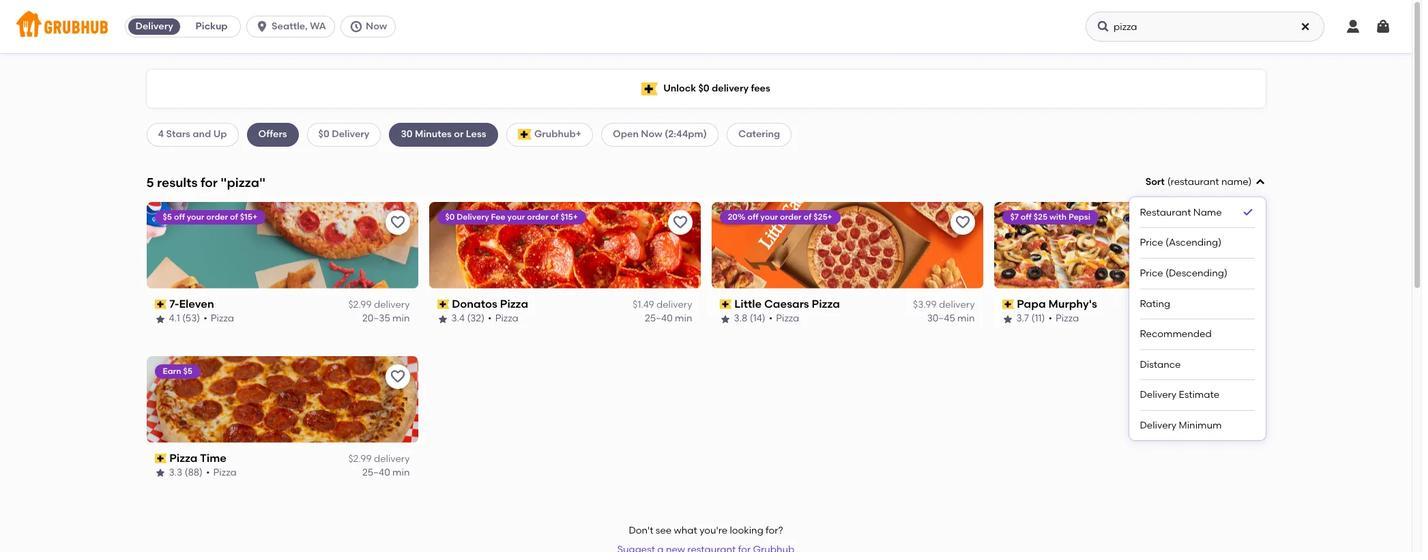 Task type: vqa. For each thing, say whether or not it's contained in the screenshot.
Sides
no



Task type: locate. For each thing, give the bounding box(es) containing it.
2 vertical spatial $0
[[445, 212, 455, 222]]

caesars
[[764, 297, 809, 310]]

pizza time
[[169, 452, 227, 464]]

(32)
[[467, 313, 485, 324]]

5
[[146, 174, 154, 190]]

subscription pass image inside papa murphy's link
[[1002, 300, 1014, 309]]

1 vertical spatial $0
[[318, 128, 329, 140]]

$3.99 delivery
[[913, 299, 975, 311]]

• right (32)
[[488, 313, 492, 324]]

1 vertical spatial 25–40
[[362, 467, 390, 479]]

min
[[392, 313, 410, 324], [675, 313, 692, 324], [957, 313, 975, 324], [1240, 313, 1257, 324], [392, 467, 410, 479]]

• pizza down time
[[206, 467, 237, 479]]

1 horizontal spatial $0
[[445, 212, 455, 222]]

1 $15+ from the left
[[240, 212, 257, 222]]

star icon image left 3.8
[[720, 314, 730, 324]]

2 horizontal spatial your
[[760, 212, 778, 222]]

grubhub plus flag logo image left unlock
[[642, 82, 658, 95]]

2 $2.99 from the top
[[348, 453, 372, 465]]

sort ( restaurant name )
[[1145, 176, 1252, 188]]

list box inside field
[[1140, 197, 1255, 440]]

see
[[656, 525, 672, 536]]

• pizza
[[204, 313, 234, 324], [488, 313, 518, 324], [769, 313, 799, 324], [1048, 313, 1079, 324], [206, 467, 237, 479]]

20%
[[728, 212, 746, 222]]

30–45 for murphy's
[[1210, 313, 1238, 324]]

$1.49 delivery
[[633, 299, 692, 311]]

1 vertical spatial now
[[641, 128, 662, 140]]

3 your from the left
[[760, 212, 778, 222]]

price down restaurant
[[1140, 237, 1163, 249]]

restaurant
[[1140, 206, 1191, 218]]

your right fee
[[507, 212, 525, 222]]

7-eleven
[[169, 297, 214, 310]]

• right '(11)'
[[1048, 313, 1052, 324]]

1 horizontal spatial 25–40 min
[[645, 313, 692, 324]]

$2.99 delivery for 7-eleven
[[348, 299, 410, 311]]

1 horizontal spatial order
[[527, 212, 549, 222]]

30–45 min down (descending)
[[1210, 313, 1257, 324]]

• pizza down donatos pizza
[[488, 313, 518, 324]]

1 horizontal spatial now
[[641, 128, 662, 140]]

2 30–45 min from the left
[[1210, 313, 1257, 324]]

subscription pass image left pizza time
[[155, 454, 167, 463]]

1 30–45 min from the left
[[927, 313, 975, 324]]

2 price from the top
[[1140, 267, 1163, 279]]

$0 for $0 delivery fee your order of $15+
[[445, 212, 455, 222]]

0 horizontal spatial $0
[[318, 128, 329, 140]]

now right 'wa'
[[366, 20, 387, 32]]

grubhub+
[[534, 128, 581, 140]]

0 horizontal spatial grubhub plus flag logo image
[[518, 129, 531, 140]]

4
[[158, 128, 164, 140]]

star icon image
[[155, 314, 165, 324], [437, 314, 448, 324], [720, 314, 730, 324], [1002, 314, 1013, 324], [155, 468, 165, 479]]

1 vertical spatial grubhub plus flag logo image
[[518, 129, 531, 140]]

0 horizontal spatial 30–45
[[927, 313, 955, 324]]

• right (88)
[[206, 467, 210, 479]]

delivery down delivery estimate
[[1140, 420, 1177, 431]]

now
[[366, 20, 387, 32], [641, 128, 662, 140]]

order
[[206, 212, 228, 222], [527, 212, 549, 222], [780, 212, 802, 222]]

2 off from the left
[[748, 212, 758, 222]]

restaurant
[[1171, 176, 1219, 188]]

off
[[174, 212, 185, 222], [748, 212, 758, 222], [1021, 212, 1032, 222]]

list box containing restaurant name
[[1140, 197, 1255, 440]]

pizza down time
[[213, 467, 237, 479]]

0 horizontal spatial 30–45 min
[[927, 313, 975, 324]]

now right open
[[641, 128, 662, 140]]

price up rating
[[1140, 267, 1163, 279]]

offers
[[258, 128, 287, 140]]

5 results for "pizza"
[[146, 174, 265, 190]]

0 vertical spatial price
[[1140, 237, 1163, 249]]

save this restaurant button for donatos pizza
[[668, 210, 692, 235]]

0 horizontal spatial 25–40
[[362, 467, 390, 479]]

check icon image
[[1241, 206, 1255, 219]]

off for 7-
[[174, 212, 185, 222]]

0 horizontal spatial 25–40 min
[[362, 467, 410, 479]]

3 order from the left
[[780, 212, 802, 222]]

• pizza for pizza
[[488, 313, 518, 324]]

delivery left fee
[[457, 212, 489, 222]]

of down "pizza"
[[230, 212, 238, 222]]

1 horizontal spatial grubhub plus flag logo image
[[642, 82, 658, 95]]

$0 for $0 delivery
[[318, 128, 329, 140]]

grubhub plus flag logo image
[[642, 82, 658, 95], [518, 129, 531, 140]]

• pizza down caesars
[[769, 313, 799, 324]]

1 vertical spatial price
[[1140, 267, 1163, 279]]

delivery
[[135, 20, 173, 32], [332, 128, 369, 140], [457, 212, 489, 222], [1140, 389, 1177, 401], [1140, 420, 1177, 431]]

0 horizontal spatial $15+
[[240, 212, 257, 222]]

1 $2.99 from the top
[[348, 299, 372, 311]]

2 horizontal spatial $0
[[698, 82, 709, 94]]

(2:44pm)
[[665, 128, 707, 140]]

$7 off $25 with pepsi
[[1010, 212, 1090, 222]]

0 horizontal spatial order
[[206, 212, 228, 222]]

delivery down distance on the bottom
[[1140, 389, 1177, 401]]

3 of from the left
[[804, 212, 812, 222]]

none field containing sort
[[1129, 175, 1265, 440]]

delivery for delivery
[[135, 20, 173, 32]]

for
[[201, 174, 218, 190]]

2 horizontal spatial of
[[804, 212, 812, 222]]

your
[[187, 212, 204, 222], [507, 212, 525, 222], [760, 212, 778, 222]]

1 your from the left
[[187, 212, 204, 222]]

of left $25+
[[804, 212, 812, 222]]

off right $7
[[1021, 212, 1032, 222]]

0 vertical spatial grubhub plus flag logo image
[[642, 82, 658, 95]]

subscription pass image left little at the bottom of the page
[[720, 300, 732, 309]]

7-
[[169, 297, 179, 310]]

1 horizontal spatial your
[[507, 212, 525, 222]]

min for little caesars pizza
[[957, 313, 975, 324]]

0 horizontal spatial your
[[187, 212, 204, 222]]

None field
[[1129, 175, 1265, 440]]

3.8
[[734, 313, 747, 324]]

30–45 min
[[927, 313, 975, 324], [1210, 313, 1257, 324]]

30
[[401, 128, 413, 140]]

2 30–45 from the left
[[1210, 313, 1238, 324]]

1 horizontal spatial 30–45 min
[[1210, 313, 1257, 324]]

30–45 up recommended
[[1210, 313, 1238, 324]]

$15+
[[240, 212, 257, 222], [561, 212, 578, 222]]

0 vertical spatial 25–40
[[645, 313, 673, 324]]

• pizza down eleven
[[204, 313, 234, 324]]

0 horizontal spatial now
[[366, 20, 387, 32]]

2 $2.99 delivery from the top
[[348, 453, 410, 465]]

0 vertical spatial $5
[[163, 212, 172, 222]]

•
[[204, 313, 207, 324], [488, 313, 492, 324], [769, 313, 773, 324], [1048, 313, 1052, 324], [206, 467, 210, 479]]

(ascending)
[[1166, 237, 1222, 249]]

svg image
[[1345, 18, 1361, 35], [1300, 21, 1311, 32]]

delivery left 30
[[332, 128, 369, 140]]

$2.99 for pizza time
[[348, 453, 372, 465]]

$0 left fee
[[445, 212, 455, 222]]

distance
[[1140, 359, 1181, 370]]

restaurant name option
[[1140, 197, 1255, 228]]

0 horizontal spatial of
[[230, 212, 238, 222]]

min for donatos pizza
[[675, 313, 692, 324]]

3.4 (32)
[[451, 313, 485, 324]]

star icon image left 3.3
[[155, 468, 165, 479]]

$0
[[698, 82, 709, 94], [318, 128, 329, 140], [445, 212, 455, 222]]

30–45
[[927, 313, 955, 324], [1210, 313, 1238, 324]]

off down results
[[174, 212, 185, 222]]

1 horizontal spatial svg image
[[1345, 18, 1361, 35]]

$2.99 delivery for pizza time
[[348, 453, 410, 465]]

grubhub plus flag logo image left grubhub+ at the top left of the page
[[518, 129, 531, 140]]

1 horizontal spatial 30–45
[[1210, 313, 1238, 324]]

order right fee
[[527, 212, 549, 222]]

don't
[[629, 525, 653, 536]]

pizza down 'murphy's'
[[1056, 313, 1079, 324]]

save this restaurant button for pizza time
[[385, 364, 410, 389]]

• for caesars
[[769, 313, 773, 324]]

2 horizontal spatial off
[[1021, 212, 1032, 222]]

0 vertical spatial $2.99 delivery
[[348, 299, 410, 311]]

subscription pass image
[[155, 300, 167, 309], [720, 300, 732, 309], [1002, 300, 1014, 309], [155, 454, 167, 463]]

(11)
[[1031, 313, 1045, 324]]

25–40 min for donatos pizza
[[645, 313, 692, 324]]

order down 'for'
[[206, 212, 228, 222]]

order left $25+
[[780, 212, 802, 222]]

1 price from the top
[[1140, 237, 1163, 249]]

of for 7-eleven
[[230, 212, 238, 222]]

3 off from the left
[[1021, 212, 1032, 222]]

1 off from the left
[[174, 212, 185, 222]]

25–40
[[645, 313, 673, 324], [362, 467, 390, 479]]

1 of from the left
[[230, 212, 238, 222]]

0 horizontal spatial off
[[174, 212, 185, 222]]

of right fee
[[551, 212, 559, 222]]

30–45 min down $3.99 delivery
[[927, 313, 975, 324]]

1 vertical spatial $2.99 delivery
[[348, 453, 410, 465]]

results
[[157, 174, 198, 190]]

little caesars pizza
[[734, 297, 840, 310]]

delivery for 7-eleven
[[374, 299, 410, 311]]

price for price (descending)
[[1140, 267, 1163, 279]]

of
[[230, 212, 238, 222], [551, 212, 559, 222], [804, 212, 812, 222]]

star icon image down subscription pass icon at the bottom left of page
[[437, 314, 448, 324]]

1 order from the left
[[206, 212, 228, 222]]

• right (53)
[[204, 313, 207, 324]]

delivery for delivery minimum
[[1140, 420, 1177, 431]]

delivery
[[712, 82, 749, 94], [374, 299, 410, 311], [656, 299, 692, 311], [939, 299, 975, 311], [374, 453, 410, 465]]

1 vertical spatial $5
[[183, 366, 192, 376]]

30–45 down $3.99 delivery
[[927, 313, 955, 324]]

1 30–45 from the left
[[927, 313, 955, 324]]

• pizza for time
[[206, 467, 237, 479]]

$3.99
[[913, 299, 937, 311]]

main navigation navigation
[[0, 0, 1412, 53]]

1 vertical spatial 25–40 min
[[362, 467, 410, 479]]

minutes
[[415, 128, 452, 140]]

Search for food, convenience, alcohol... search field
[[1086, 12, 1325, 42]]

star icon image for 7-eleven
[[155, 314, 165, 324]]

subscription pass image left 7-
[[155, 300, 167, 309]]

$0 right offers
[[318, 128, 329, 140]]

your for 7-
[[187, 212, 204, 222]]

1 horizontal spatial $15+
[[561, 212, 578, 222]]

off for little
[[748, 212, 758, 222]]

save this restaurant image
[[389, 214, 406, 230], [672, 214, 688, 230], [954, 214, 971, 230], [389, 368, 406, 385]]

3.3 (88)
[[169, 467, 203, 479]]

fees
[[751, 82, 770, 94]]

off right 20%
[[748, 212, 758, 222]]

25–40 for donatos pizza
[[645, 313, 673, 324]]

papa murphy's logo image
[[994, 202, 1265, 289]]

1 horizontal spatial 25–40
[[645, 313, 673, 324]]

1 vertical spatial $2.99
[[348, 453, 372, 465]]

subscription pass image left papa
[[1002, 300, 1014, 309]]

3.4
[[451, 313, 465, 324]]

• right '(14)'
[[769, 313, 773, 324]]

up
[[213, 128, 227, 140]]

pizza down donatos pizza
[[495, 313, 518, 324]]

star icon image for donatos pizza
[[437, 314, 448, 324]]

$5 down results
[[163, 212, 172, 222]]

star icon image left 4.1 on the left of the page
[[155, 314, 165, 324]]

and
[[193, 128, 211, 140]]

delivery inside button
[[135, 20, 173, 32]]

your down 5 results for "pizza"
[[187, 212, 204, 222]]

0 vertical spatial 25–40 min
[[645, 313, 692, 324]]

rating
[[1140, 298, 1170, 309]]

pizza
[[500, 297, 528, 310], [812, 297, 840, 310], [211, 313, 234, 324], [495, 313, 518, 324], [776, 313, 799, 324], [1056, 313, 1079, 324], [169, 452, 198, 464], [213, 467, 237, 479]]

$25
[[1034, 212, 1048, 222]]

• pizza for eleven
[[204, 313, 234, 324]]

grubhub plus flag logo image for grubhub+
[[518, 129, 531, 140]]

$0 right unlock
[[698, 82, 709, 94]]

delivery for little caesars pizza
[[939, 299, 975, 311]]

delivery left pickup at top
[[135, 20, 173, 32]]

(
[[1167, 176, 1171, 188]]

25–40 for pizza time
[[362, 467, 390, 479]]

price (descending)
[[1140, 267, 1228, 279]]

0 vertical spatial $2.99
[[348, 299, 372, 311]]

2 order from the left
[[527, 212, 549, 222]]

1 $2.99 delivery from the top
[[348, 299, 410, 311]]

$2.99
[[348, 299, 372, 311], [348, 453, 372, 465]]

1 horizontal spatial of
[[551, 212, 559, 222]]

25–40 min
[[645, 313, 692, 324], [362, 467, 410, 479]]

2 horizontal spatial order
[[780, 212, 802, 222]]

pizza right caesars
[[812, 297, 840, 310]]

your for little
[[760, 212, 778, 222]]

donatos
[[452, 297, 497, 310]]

2 $15+ from the left
[[561, 212, 578, 222]]

list box
[[1140, 197, 1255, 440]]

svg image
[[1375, 18, 1391, 35], [255, 20, 269, 33], [349, 20, 363, 33], [1097, 20, 1110, 33], [1255, 177, 1265, 188]]

0 vertical spatial now
[[366, 20, 387, 32]]

4 stars and up
[[158, 128, 227, 140]]

$5
[[163, 212, 172, 222], [183, 366, 192, 376]]

1 horizontal spatial off
[[748, 212, 758, 222]]

3.7
[[1016, 313, 1029, 324]]

$2.99 delivery
[[348, 299, 410, 311], [348, 453, 410, 465]]

your right 20%
[[760, 212, 778, 222]]

estimate
[[1179, 389, 1220, 401]]

• for time
[[206, 467, 210, 479]]

save this restaurant button
[[385, 210, 410, 235], [668, 210, 692, 235], [950, 210, 975, 235], [1233, 210, 1257, 235], [385, 364, 410, 389]]

30–45 min for delivery
[[927, 313, 975, 324]]

$5 right 'earn'
[[183, 366, 192, 376]]



Task type: describe. For each thing, give the bounding box(es) containing it.
• pizza down "papa murphy's"
[[1048, 313, 1079, 324]]

wa
[[310, 20, 326, 32]]

30–45 for delivery
[[927, 313, 955, 324]]

restaurant name
[[1140, 206, 1222, 218]]

you're
[[700, 525, 728, 536]]

papa murphy's
[[1017, 297, 1097, 310]]

star icon image for little caesars pizza
[[720, 314, 730, 324]]

for?
[[766, 525, 783, 536]]

20–35
[[362, 313, 390, 324]]

pizza time logo image
[[146, 356, 418, 443]]

papa murphy's link
[[1002, 297, 1257, 312]]

4.1
[[169, 313, 180, 324]]

(88)
[[185, 467, 203, 479]]

sort
[[1145, 176, 1165, 188]]

donatos pizza
[[452, 297, 528, 310]]

with
[[1049, 212, 1067, 222]]

of for little caesars pizza
[[804, 212, 812, 222]]

star icon image left 3.7 on the bottom right
[[1002, 314, 1013, 324]]

subscription pass image for little caesars pizza
[[720, 300, 732, 309]]

now button
[[340, 16, 401, 38]]

subscription pass image for 7-eleven
[[155, 300, 167, 309]]

fee
[[491, 212, 505, 222]]

$1.49
[[633, 299, 654, 311]]

20% off your order of $25+
[[728, 212, 832, 222]]

price (ascending)
[[1140, 237, 1222, 249]]

pickup
[[196, 20, 228, 32]]

pizza down eleven
[[211, 313, 234, 324]]

little caesars pizza logo image
[[711, 202, 983, 289]]

save this restaurant image
[[1237, 214, 1253, 230]]

now inside 'button'
[[366, 20, 387, 32]]

subscription pass image
[[437, 300, 449, 309]]

delivery minimum
[[1140, 420, 1222, 431]]

0 vertical spatial $0
[[698, 82, 709, 94]]

4.1 (53)
[[169, 313, 200, 324]]

• for pizza
[[488, 313, 492, 324]]

looking
[[730, 525, 763, 536]]

$0 delivery
[[318, 128, 369, 140]]

name
[[1221, 176, 1248, 188]]

save this restaurant image for donatos pizza
[[672, 214, 688, 230]]

min for 7-eleven
[[392, 313, 410, 324]]

"pizza"
[[221, 174, 265, 190]]

min for pizza time
[[392, 467, 410, 479]]

stars
[[166, 128, 190, 140]]

pickup button
[[183, 16, 240, 38]]

subscription pass image for pizza time
[[155, 454, 167, 463]]

• pizza for caesars
[[769, 313, 799, 324]]

save this restaurant image for little caesars pizza
[[954, 214, 971, 230]]

$2.99 for 7-eleven
[[348, 299, 372, 311]]

pizza right donatos
[[500, 297, 528, 310]]

0 horizontal spatial $5
[[163, 212, 172, 222]]

7-eleven logo image
[[146, 202, 418, 289]]

30 minutes or less
[[401, 128, 486, 140]]

delivery estimate
[[1140, 389, 1220, 401]]

30–45 min for murphy's
[[1210, 313, 1257, 324]]

grubhub plus flag logo image for unlock $0 delivery fees
[[642, 82, 658, 95]]

save this restaurant button for little caesars pizza
[[950, 210, 975, 235]]

3.7 (11)
[[1016, 313, 1045, 324]]

open now (2:44pm)
[[613, 128, 707, 140]]

3.3
[[169, 467, 182, 479]]

1 horizontal spatial $5
[[183, 366, 192, 376]]

(53)
[[182, 313, 200, 324]]

order for little caesars pizza
[[780, 212, 802, 222]]

don't see what you're looking for?
[[629, 525, 783, 536]]

papa
[[1017, 297, 1046, 310]]

order for 7-eleven
[[206, 212, 228, 222]]

little
[[734, 297, 762, 310]]

star icon image for pizza time
[[155, 468, 165, 479]]

price for price (ascending)
[[1140, 237, 1163, 249]]

catering
[[738, 128, 780, 140]]

subscription pass image for papa murphy's
[[1002, 300, 1014, 309]]

recommended
[[1140, 328, 1212, 340]]

pepsi
[[1069, 212, 1090, 222]]

save this restaurant image for 7-eleven
[[389, 214, 406, 230]]

svg image inside field
[[1255, 177, 1265, 188]]

$25+
[[814, 212, 832, 222]]

svg image inside now 'button'
[[349, 20, 363, 33]]

seattle, wa button
[[246, 16, 340, 38]]

• for eleven
[[204, 313, 207, 324]]

svg image inside seattle, wa button
[[255, 20, 269, 33]]

20–35 min
[[362, 313, 410, 324]]

delivery for delivery estimate
[[1140, 389, 1177, 401]]

$0 delivery fee your order of $15+
[[445, 212, 578, 222]]

earn $5
[[163, 366, 192, 376]]

0 horizontal spatial svg image
[[1300, 21, 1311, 32]]

seattle, wa
[[272, 20, 326, 32]]

pizza up 3.3 (88) at the left bottom of the page
[[169, 452, 198, 464]]

name
[[1193, 206, 1222, 218]]

open
[[613, 128, 639, 140]]

less
[[466, 128, 486, 140]]

delivery button
[[126, 16, 183, 38]]

save this restaurant image for pizza time
[[389, 368, 406, 385]]

murphy's
[[1048, 297, 1097, 310]]

donatos pizza logo image
[[429, 202, 700, 289]]

(descending)
[[1166, 267, 1228, 279]]

time
[[200, 452, 227, 464]]

(14)
[[750, 313, 765, 324]]

unlock $0 delivery fees
[[663, 82, 770, 94]]

delivery for donatos pizza
[[656, 299, 692, 311]]

$7
[[1010, 212, 1019, 222]]

$5 off your order of $15+
[[163, 212, 257, 222]]

eleven
[[179, 297, 214, 310]]

or
[[454, 128, 464, 140]]

seattle,
[[272, 20, 308, 32]]

earn
[[163, 366, 181, 376]]

unlock
[[663, 82, 696, 94]]

2 your from the left
[[507, 212, 525, 222]]

minimum
[[1179, 420, 1222, 431]]

save this restaurant button for 7-eleven
[[385, 210, 410, 235]]

25–40 min for pizza time
[[362, 467, 410, 479]]

delivery for pizza time
[[374, 453, 410, 465]]

pizza down little caesars pizza
[[776, 313, 799, 324]]

)
[[1248, 176, 1252, 188]]

2 of from the left
[[551, 212, 559, 222]]

3.8 (14)
[[734, 313, 765, 324]]



